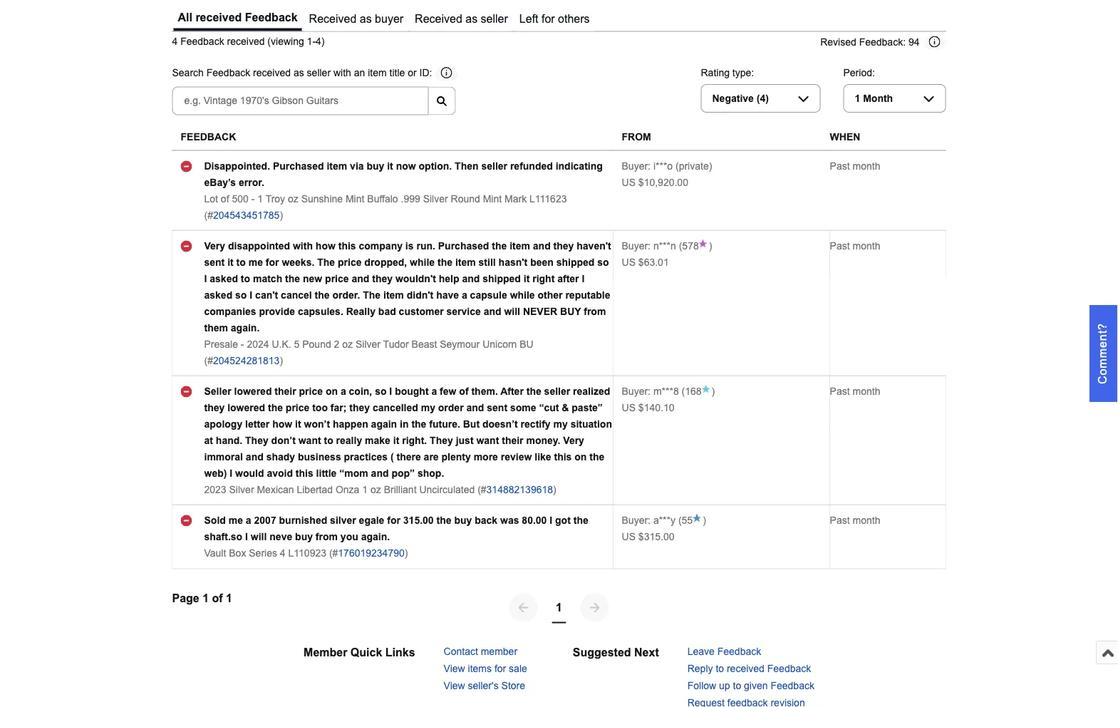 Task type: locate. For each thing, give the bounding box(es) containing it.
past month
[[830, 161, 881, 172], [830, 240, 881, 251], [830, 386, 881, 397], [830, 515, 881, 526]]

0 horizontal spatial so
[[235, 290, 247, 301]]

0 horizontal spatial with
[[293, 240, 313, 251]]

0 vertical spatial their
[[275, 386, 296, 397]]

0 vertical spatial lowered
[[234, 386, 272, 397]]

month for 578
[[853, 240, 881, 251]]

silver inside lot of 500 - 1 troy oz sunshine mint buffalo .999 silver round mint mark l111623 (#
[[423, 193, 448, 204]]

1 past month element from the top
[[830, 161, 881, 172]]

1 month button
[[844, 84, 946, 113]]

cancelled
[[373, 402, 418, 413]]

mexican
[[257, 484, 294, 495]]

their up review
[[502, 435, 524, 446]]

member
[[304, 646, 347, 659]]

1 inside dropdown button
[[855, 93, 861, 104]]

mint left mark
[[483, 193, 502, 204]]

0 horizontal spatial their
[[275, 386, 296, 397]]

0 vertical spatial buy
[[367, 161, 384, 172]]

0 horizontal spatial very
[[204, 240, 225, 251]]

-
[[251, 193, 255, 204], [241, 339, 244, 350]]

title
[[390, 68, 405, 79]]

silver down would
[[229, 484, 254, 495]]

- right 500 at the top left of page
[[251, 193, 255, 204]]

a***y
[[654, 515, 676, 526]]

will
[[504, 306, 520, 317], [251, 531, 267, 542]]

1 horizontal spatial my
[[553, 419, 568, 430]]

0 horizontal spatial -
[[241, 339, 244, 350]]

after
[[558, 273, 579, 284]]

2 horizontal spatial this
[[554, 451, 572, 462]]

0 vertical spatial of
[[221, 193, 229, 204]]

2 vertical spatial buy
[[295, 531, 313, 542]]

315.00
[[403, 515, 434, 526]]

0 vertical spatial view
[[444, 663, 465, 674]]

buy
[[367, 161, 384, 172], [454, 515, 472, 526], [295, 531, 313, 542]]

store
[[501, 681, 525, 692]]

feedback left by buyer. element up us $140.10
[[622, 386, 679, 397]]

0 horizontal spatial again.
[[231, 322, 260, 333]]

2 mint from the left
[[483, 193, 502, 204]]

2 they from the left
[[430, 435, 453, 446]]

buyer
[[375, 12, 404, 25]]

seller left the left on the left top of the page
[[481, 12, 508, 25]]

0 vertical spatial how
[[316, 240, 336, 251]]

4 past from the top
[[830, 515, 850, 526]]

us down buyer: m***8
[[622, 402, 636, 413]]

the up really
[[363, 290, 381, 301]]

from inside the very disappointed with how this company is run. purchased the item and they haven't sent it to me for weeks. the price dropped, while the item still hasn't been shipped so i asked to match the new price and they wouldn't help and shipped it right after i asked so i can't cancel the order. the item didn't have a capsule while other reputable companies provide capsules. really bad customer service and will never buy from them again.
[[584, 306, 606, 317]]

match
[[253, 273, 282, 284]]

3 feedback left by buyer. element from the top
[[622, 386, 679, 397]]

box
[[229, 548, 246, 559]]

1 horizontal spatial want
[[476, 435, 499, 446]]

1 inside 'button'
[[556, 601, 562, 614]]

left for others button
[[515, 7, 594, 31]]

( 578
[[676, 240, 699, 251]]

still
[[479, 257, 496, 268]]

a left 2007
[[246, 515, 251, 526]]

lowered
[[234, 386, 272, 397], [228, 402, 265, 413]]

0 vertical spatial on
[[326, 386, 338, 397]]

bought
[[395, 386, 429, 397]]

1 received from the left
[[309, 12, 357, 25]]

( right m***8
[[682, 386, 685, 397]]

0 vertical spatial while
[[410, 257, 435, 268]]

1 past from the top
[[830, 161, 850, 172]]

l111623
[[530, 193, 567, 204]]

2 received from the left
[[415, 12, 462, 25]]

and
[[533, 240, 551, 251], [352, 273, 369, 284], [462, 273, 480, 284], [484, 306, 501, 317], [467, 402, 484, 413], [246, 451, 264, 462], [371, 468, 389, 479]]

haven't
[[577, 240, 611, 251]]

of right 'few'
[[459, 386, 469, 397]]

1 horizontal spatial again.
[[361, 531, 390, 542]]

1 vertical spatial lowered
[[228, 402, 265, 413]]

) inside seller lowered their price on a coin, so i bought a few of them. after the seller realized they lowered the price too far; they cancelled my order and sent some "cut & paste" apology letter how it won't happen again in the future. but doesn't rectify my situation at hand. they don't want to really make it right. they just want their money. very immoral and shady business practices ( there are plenty more review like this on the web) i would avoid this little "mom and pop" shop. 2023 silver mexican libertad onza 1 oz brilliant uncirculated (# 314882139618 )
[[553, 484, 556, 495]]

4 us from the top
[[622, 531, 636, 542]]

comment?
[[1097, 323, 1109, 384]]

month for private
[[853, 161, 881, 172]]

web)
[[204, 468, 227, 479]]

0 vertical spatial very
[[204, 240, 225, 251]]

1 vertical spatial purchased
[[438, 240, 489, 251]]

4 inside sold me a 2007 burnished silver egale for 315.00 the buy back was 80.00 i got the shaft.so i will neve buy from you again. vault box series 4 l110923 (# 176019234790 )
[[280, 548, 286, 559]]

1 buyer: from the top
[[622, 161, 651, 172]]

uncirculated
[[419, 484, 475, 495]]

( 55
[[676, 515, 693, 526]]

shipped up after
[[556, 257, 595, 268]]

2 vertical spatial oz
[[371, 484, 381, 495]]

will inside sold me a 2007 burnished silver egale for 315.00 the buy back was 80.00 i got the shaft.so i will neve buy from you again. vault box series 4 l110923 (# 176019234790 )
[[251, 531, 267, 542]]

sent up companies
[[204, 257, 225, 268]]

for down member
[[495, 663, 506, 674]]

want down won't at left bottom
[[298, 435, 321, 446]]

0 vertical spatial from
[[584, 306, 606, 317]]

2 past from the top
[[830, 240, 850, 251]]

i
[[204, 273, 207, 284], [582, 273, 585, 284], [250, 290, 252, 301], [389, 386, 392, 397], [230, 468, 232, 479], [550, 515, 553, 526], [245, 531, 248, 542]]

as inside received as buyer button
[[360, 12, 372, 25]]

1 horizontal spatial 4
[[280, 548, 286, 559]]

series
[[249, 548, 277, 559]]

2 horizontal spatial oz
[[371, 484, 381, 495]]

- left 2024
[[241, 339, 244, 350]]

0 horizontal spatial buy
[[295, 531, 313, 542]]

3 past from the top
[[830, 386, 850, 397]]

purchased inside the very disappointed with how this company is run. purchased the item and they haven't sent it to me for weeks. the price dropped, while the item still hasn't been shipped so i asked to match the new price and they wouldn't help and shipped it right after i asked so i can't cancel the order. the item didn't have a capsule while other reputable companies provide capsules. really bad customer service and will never buy from them again.
[[438, 240, 489, 251]]

1 us from the top
[[622, 177, 636, 188]]

2 past month element from the top
[[830, 240, 881, 251]]

this right like on the left bottom
[[554, 451, 572, 462]]

reply
[[688, 663, 713, 674]]

1 horizontal spatial oz
[[342, 339, 353, 350]]

past for 55
[[830, 515, 850, 526]]

0 horizontal spatial purchased
[[273, 161, 324, 172]]

month for 55
[[853, 515, 881, 526]]

2 vertical spatial so
[[375, 386, 387, 397]]

1 vertical spatial 4
[[280, 548, 286, 559]]

0 vertical spatial 4
[[172, 36, 178, 47]]

on down situation
[[575, 451, 587, 462]]

1 vertical spatial -
[[241, 339, 244, 350]]

( for 578
[[679, 240, 682, 251]]

sent up doesn't
[[487, 402, 508, 413]]

1 vertical spatial my
[[553, 419, 568, 430]]

past month element
[[830, 161, 881, 172], [830, 240, 881, 251], [830, 386, 881, 397], [830, 515, 881, 526]]

for inside sold me a 2007 burnished silver egale for 315.00 the buy back was 80.00 i got the shaft.so i will neve buy from you again. vault box series 4 l110923 (# 176019234790 )
[[387, 515, 401, 526]]

paste"
[[572, 402, 603, 413]]

they up been
[[554, 240, 574, 251]]

1 vertical spatial again.
[[361, 531, 390, 542]]

feedback left by buyer. element up us $315.00
[[622, 515, 676, 526]]

2 buyer: from the top
[[622, 240, 651, 251]]

) up got at bottom
[[553, 484, 556, 495]]

other
[[538, 290, 563, 301]]

(# down the presale on the left top of page
[[204, 355, 213, 366]]

0 horizontal spatial they
[[245, 435, 269, 446]]

cancel
[[281, 290, 312, 301]]

as inside received as seller button
[[466, 12, 478, 25]]

55
[[682, 515, 693, 526]]

option.
[[419, 161, 452, 172]]

$63.01
[[639, 257, 669, 268]]

( right n***n
[[679, 240, 682, 251]]

more
[[474, 451, 498, 462]]

m***8
[[654, 386, 679, 397]]

3 past month element from the top
[[830, 386, 881, 397]]

1 horizontal spatial sent
[[487, 402, 508, 413]]

buyer: up us $140.10
[[622, 386, 651, 397]]

view items for sale link
[[444, 663, 527, 674]]

seller up '&'
[[544, 386, 570, 397]]

4 month from the top
[[853, 515, 881, 526]]

4 buyer: from the top
[[622, 515, 651, 526]]

2 month from the top
[[853, 240, 881, 251]]

0 horizontal spatial my
[[421, 402, 435, 413]]

for right the left on the left top of the page
[[542, 12, 555, 25]]

0 vertical spatial the
[[317, 257, 335, 268]]

0 horizontal spatial sent
[[204, 257, 225, 268]]

1 past month from the top
[[830, 161, 881, 172]]

feedback left by buyer. element containing buyer: m***8
[[622, 386, 679, 397]]

this
[[338, 240, 356, 251], [554, 451, 572, 462], [296, 468, 313, 479]]

feedback left by buyer. element up $10,920.00
[[622, 161, 673, 172]]

so down haven't at right
[[598, 257, 609, 268]]

(# right l110923 at the left of the page
[[329, 548, 338, 559]]

want up more
[[476, 435, 499, 446]]

0 vertical spatial again.
[[231, 322, 260, 333]]

1 horizontal spatial with
[[334, 68, 351, 79]]

1 vertical spatial their
[[502, 435, 524, 446]]

- inside presale - 2024 u.k. 5 pound 2 oz silver tudor beast seymour unicorn bu (#
[[241, 339, 244, 350]]

( 168
[[679, 386, 702, 397]]

me
[[249, 257, 263, 268], [229, 515, 243, 526]]

1 vertical spatial of
[[459, 386, 469, 397]]

0 vertical spatial my
[[421, 402, 435, 413]]

feedback left by buyer. element
[[622, 161, 673, 172], [622, 240, 676, 251], [622, 386, 679, 397], [622, 515, 676, 526]]

me inside the very disappointed with how this company is run. purchased the item and they haven't sent it to me for weeks. the price dropped, while the item still hasn't been shipped so i asked to match the new price and they wouldn't help and shipped it right after i asked so i can't cancel the order. the item didn't have a capsule while other reputable companies provide capsules. really bad customer service and will never buy from them again.
[[249, 257, 263, 268]]

0 horizontal spatial oz
[[288, 193, 299, 204]]

the right got at bottom
[[574, 515, 589, 526]]

0 horizontal spatial me
[[229, 515, 243, 526]]

0 vertical spatial me
[[249, 257, 263, 268]]

0 vertical spatial asked
[[210, 273, 238, 284]]

received right buyer on the left of page
[[415, 12, 462, 25]]

past
[[830, 161, 850, 172], [830, 240, 850, 251], [830, 386, 850, 397], [830, 515, 850, 526]]

feedback down 4 feedback received (viewing 1-4) on the top of the page
[[207, 68, 250, 79]]

4 past month element from the top
[[830, 515, 881, 526]]

this left company
[[338, 240, 356, 251]]

a inside sold me a 2007 burnished silver egale for 315.00 the buy back was 80.00 i got the shaft.so i will neve buy from you again. vault box series 4 l110923 (# 176019234790 )
[[246, 515, 251, 526]]

1 vertical spatial sent
[[487, 402, 508, 413]]

apology
[[204, 419, 242, 430]]

seller inside disappointed.  purchased item via buy it now option.  then seller refunded indicating ebay's error.
[[481, 161, 508, 172]]

are
[[424, 451, 439, 462]]

when
[[830, 132, 861, 143]]

1 vertical spatial the
[[363, 290, 381, 301]]

of right "lot"
[[221, 193, 229, 204]]

again
[[371, 419, 397, 430]]

(# up back
[[478, 484, 487, 495]]

1 month from the top
[[853, 161, 881, 172]]

buyer: inside buyer: i***o ( private ) us $10,920.00
[[622, 161, 651, 172]]

(# inside lot of 500 - 1 troy oz sunshine mint buffalo .999 silver round mint mark l111623 (#
[[204, 210, 213, 221]]

me up shaft.so
[[229, 515, 243, 526]]

seller right 'then'
[[481, 161, 508, 172]]

all
[[178, 11, 192, 24]]

past for 168
[[830, 386, 850, 397]]

1 vertical spatial me
[[229, 515, 243, 526]]

1 horizontal spatial their
[[502, 435, 524, 446]]

1 horizontal spatial received
[[415, 12, 462, 25]]

with inside the very disappointed with how this company is run. purchased the item and they haven't sent it to me for weeks. the price dropped, while the item still hasn't been shipped so i asked to match the new price and they wouldn't help and shipped it right after i asked so i can't cancel the order. the item didn't have a capsule while other reputable companies provide capsules. really bad customer service and will never buy from them again.
[[293, 240, 313, 251]]

1 horizontal spatial so
[[375, 386, 387, 397]]

my
[[421, 402, 435, 413], [553, 419, 568, 430]]

3 past month from the top
[[830, 386, 881, 397]]

this up libertad
[[296, 468, 313, 479]]

n***n
[[654, 240, 676, 251]]

again. down egale
[[361, 531, 390, 542]]

a up service
[[462, 290, 467, 301]]

they down future.
[[430, 435, 453, 446]]

silver left the tudor
[[356, 339, 381, 350]]

buyer: for buyer: a***y
[[622, 515, 651, 526]]

it left now
[[387, 161, 393, 172]]

the right in
[[412, 419, 427, 430]]

oz inside presale - 2024 u.k. 5 pound 2 oz silver tudor beast seymour unicorn bu (#
[[342, 339, 353, 350]]

2007
[[254, 515, 276, 526]]

sent inside the very disappointed with how this company is run. purchased the item and they haven't sent it to me for weeks. the price dropped, while the item still hasn't been shipped so i asked to match the new price and they wouldn't help and shipped it right after i asked so i can't cancel the order. the item didn't have a capsule while other reputable companies provide capsules. really bad customer service and will never buy from them again.
[[204, 257, 225, 268]]

3 month from the top
[[853, 386, 881, 397]]

) down u.k. on the top left of the page
[[280, 355, 283, 366]]

3 buyer: from the top
[[622, 386, 651, 397]]

my down '&'
[[553, 419, 568, 430]]

leave feedback link
[[688, 646, 761, 657]]

mint left buffalo
[[346, 193, 365, 204]]

feedback left by buyer. element for us $140.10
[[622, 386, 679, 397]]

2 us from the top
[[622, 257, 636, 268]]

from inside sold me a 2007 burnished silver egale for 315.00 the buy back was 80.00 i got the shaft.so i will neve buy from you again. vault box series 4 l110923 (# 176019234790 )
[[316, 531, 338, 542]]

so up companies
[[235, 290, 247, 301]]

2 feedback left by buyer. element from the top
[[622, 240, 676, 251]]

204543451785
[[213, 210, 280, 221]]

0 horizontal spatial received
[[309, 12, 357, 25]]

feedback left by buyer. element containing buyer: a***y
[[622, 515, 676, 526]]

1 horizontal spatial -
[[251, 193, 255, 204]]

lot
[[204, 193, 218, 204]]

0 horizontal spatial as
[[294, 68, 304, 79]]

5
[[294, 339, 300, 350]]

1 inside lot of 500 - 1 troy oz sunshine mint buffalo .999 silver round mint mark l111623 (#
[[257, 193, 263, 204]]

3 us from the top
[[622, 402, 636, 413]]

0 horizontal spatial while
[[410, 257, 435, 268]]

received inside received as buyer button
[[309, 12, 357, 25]]

1 vertical spatial silver
[[356, 339, 381, 350]]

me down the disappointed
[[249, 257, 263, 268]]

from element
[[622, 132, 651, 143]]

feedback left by buyer. element containing buyer: n***n
[[622, 240, 676, 251]]

for inside contact member view items for sale view seller's store
[[495, 663, 506, 674]]

1 horizontal spatial how
[[316, 240, 336, 251]]

2 vertical spatial this
[[296, 468, 313, 479]]

oz left 'brilliant'
[[371, 484, 381, 495]]

- inside lot of 500 - 1 troy oz sunshine mint buffalo .999 silver round mint mark l111623 (#
[[251, 193, 255, 204]]

for right egale
[[387, 515, 401, 526]]

buyer: left i***o
[[622, 161, 651, 172]]

) down the sold me a 2007 burnished silver egale for 315.00 the buy back was 80.00 i got the shaft.so i will neve buy from you again. element
[[405, 548, 408, 559]]

i right web)
[[230, 468, 232, 479]]

received as seller
[[415, 12, 508, 25]]

oz right 2
[[342, 339, 353, 350]]

feedback left by buyer. element for us $63.01
[[622, 240, 676, 251]]

how up new
[[316, 240, 336, 251]]

2 horizontal spatial buy
[[454, 515, 472, 526]]

purchased up still
[[438, 240, 489, 251]]

2 horizontal spatial silver
[[423, 193, 448, 204]]

purchased up troy
[[273, 161, 324, 172]]

they down seller
[[204, 402, 225, 413]]

feedback left by buyer. element for us $10,920.00
[[622, 161, 673, 172]]

id:
[[420, 68, 432, 79]]

0 vertical spatial will
[[504, 306, 520, 317]]

1 horizontal spatial they
[[430, 435, 453, 446]]

4 feedback left by buyer. element from the top
[[622, 515, 676, 526]]

us $315.00
[[622, 531, 675, 542]]

1 month
[[855, 93, 893, 104]]

buyer: up us $63.01
[[622, 240, 651, 251]]

while
[[410, 257, 435, 268], [510, 290, 535, 301]]

lowered up letter
[[228, 402, 265, 413]]

very inside the very disappointed with how this company is run. purchased the item and they haven't sent it to me for weeks. the price dropped, while the item still hasn't been shipped so i asked to match the new price and they wouldn't help and shipped it right after i asked so i can't cancel the order. the item didn't have a capsule while other reputable companies provide capsules. really bad customer service and will never buy from them again.
[[204, 240, 225, 251]]

1 feedback left by buyer. element from the top
[[622, 161, 673, 172]]

1 horizontal spatial purchased
[[438, 240, 489, 251]]

will inside the very disappointed with how this company is run. purchased the item and they haven't sent it to me for weeks. the price dropped, while the item still hasn't been shipped so i asked to match the new price and they wouldn't help and shipped it right after i asked so i can't cancel the order. the item didn't have a capsule while other reputable companies provide capsules. really bad customer service and will never buy from them again.
[[504, 306, 520, 317]]

at
[[204, 435, 213, 446]]

1 vertical spatial while
[[510, 290, 535, 301]]

1 vertical spatial on
[[575, 451, 587, 462]]

of inside seller lowered their price on a coin, so i bought a few of them. after the seller realized they lowered the price too far; they cancelled my order and sent some "cut & paste" apology letter how it won't happen again in the future. but doesn't rectify my situation at hand. they don't want to really make it right. they just want their money. very immoral and shady business practices ( there are plenty more review like this on the web) i would avoid this little "mom and pop" shop. 2023 silver mexican libertad onza 1 oz brilliant uncirculated (# 314882139618 )
[[459, 386, 469, 397]]

month
[[853, 161, 881, 172], [853, 240, 881, 251], [853, 386, 881, 397], [853, 515, 881, 526]]

received up follow up to given feedback link
[[727, 663, 765, 674]]

2 past month from the top
[[830, 240, 881, 251]]

as up e.g. vintage 1970's gibson guitars text box
[[294, 68, 304, 79]]

us down buyer: a***y
[[622, 531, 636, 542]]

feedback left by buyer. element containing buyer: i***o
[[622, 161, 673, 172]]

didn't
[[407, 290, 434, 301]]

1 horizontal spatial silver
[[356, 339, 381, 350]]

indicating
[[556, 161, 603, 172]]

received as seller button
[[411, 7, 512, 31]]

again. inside the very disappointed with how this company is run. purchased the item and they haven't sent it to me for weeks. the price dropped, while the item still hasn't been shipped so i asked to match the new price and they wouldn't help and shipped it right after i asked so i can't cancel the order. the item didn't have a capsule while other reputable companies provide capsules. really bad customer service and will never buy from them again.
[[231, 322, 260, 333]]

0 vertical spatial shipped
[[556, 257, 595, 268]]

4 past month from the top
[[830, 515, 881, 526]]

0 horizontal spatial how
[[272, 419, 292, 430]]

review
[[501, 451, 532, 462]]

how up don't
[[272, 419, 292, 430]]

1 horizontal spatial this
[[338, 240, 356, 251]]

) inside buyer: i***o ( private ) us $10,920.00
[[709, 161, 712, 172]]

2 vertical spatial silver
[[229, 484, 254, 495]]

would
[[235, 468, 264, 479]]

again. up 2024
[[231, 322, 260, 333]]

1 horizontal spatial on
[[575, 451, 587, 462]]

1 horizontal spatial mint
[[483, 193, 502, 204]]

with
[[334, 68, 351, 79], [293, 240, 313, 251]]

1 horizontal spatial from
[[584, 306, 606, 317]]

1 horizontal spatial buy
[[367, 161, 384, 172]]

as left buyer on the left of page
[[360, 12, 372, 25]]

0 horizontal spatial silver
[[229, 484, 254, 495]]

to up business
[[324, 435, 333, 446]]

buy inside disappointed.  purchased item via buy it now option.  then seller refunded indicating ebay's error.
[[367, 161, 384, 172]]

weeks.
[[282, 257, 315, 268]]

0 horizontal spatial want
[[298, 435, 321, 446]]

0 vertical spatial silver
[[423, 193, 448, 204]]

shipped
[[556, 257, 595, 268], [483, 273, 521, 284]]

their down u.k. on the top left of the page
[[275, 386, 296, 397]]

buffalo
[[367, 193, 398, 204]]

received inside received as seller button
[[415, 12, 462, 25]]

make
[[365, 435, 391, 446]]

price
[[338, 257, 362, 268], [325, 273, 349, 284], [299, 386, 323, 397], [286, 402, 310, 413]]

1 vertical spatial with
[[293, 240, 313, 251]]

received for received as seller
[[415, 12, 462, 25]]

item left still
[[455, 257, 476, 268]]

) inside sold me a 2007 burnished silver egale for 315.00 the buy back was 80.00 i got the shaft.so i will neve buy from you again. vault box series 4 l110923 (# 176019234790 )
[[405, 548, 408, 559]]

oz right troy
[[288, 193, 299, 204]]

received
[[196, 11, 242, 24], [227, 36, 265, 47], [253, 68, 291, 79], [727, 663, 765, 674]]

( inside buyer: i***o ( private ) us $10,920.00
[[676, 161, 679, 172]]

204543451785 )
[[213, 210, 283, 221]]

4 up search
[[172, 36, 178, 47]]

item left via
[[327, 161, 347, 172]]

contact member view items for sale view seller's store
[[444, 646, 527, 692]]

i up box at the bottom of page
[[245, 531, 248, 542]]

with left an
[[334, 68, 351, 79]]

( right a***y
[[679, 515, 682, 526]]

0 horizontal spatial mint
[[346, 193, 365, 204]]

us left $63.01
[[622, 257, 636, 268]]

e.g. Vintage 1970's Gibson Guitars text field
[[172, 87, 429, 115]]

received as buyer
[[309, 12, 404, 25]]

this inside the very disappointed with how this company is run. purchased the item and they haven't sent it to me for weeks. the price dropped, while the item still hasn't been shipped so i asked to match the new price and they wouldn't help and shipped it right after i asked so i can't cancel the order. the item didn't have a capsule while other reputable companies provide capsules. really bad customer service and will never buy from them again.
[[338, 240, 356, 251]]

us
[[622, 177, 636, 188], [622, 257, 636, 268], [622, 402, 636, 413], [622, 531, 636, 542]]

provide
[[259, 306, 295, 317]]

as for buyer
[[360, 12, 372, 25]]

0 vertical spatial -
[[251, 193, 255, 204]]

0 vertical spatial sent
[[204, 257, 225, 268]]

received inside leave feedback reply to received feedback follow up to given feedback
[[727, 663, 765, 674]]

received for received as buyer
[[309, 12, 357, 25]]

view left seller's
[[444, 681, 465, 692]]

wouldn't
[[396, 273, 436, 284]]

0 vertical spatial so
[[598, 257, 609, 268]]

rating type:
[[701, 67, 754, 78]]

168
[[685, 386, 702, 397]]

1 vertical spatial will
[[251, 531, 267, 542]]

onza
[[336, 484, 360, 495]]

0 vertical spatial purchased
[[273, 161, 324, 172]]

next
[[634, 646, 659, 659]]

purchased
[[273, 161, 324, 172], [438, 240, 489, 251]]

member
[[481, 646, 518, 657]]

disappointed.  purchased item via buy it now option.  then seller refunded indicating ebay's error. element
[[204, 161, 603, 188]]

1 they from the left
[[245, 435, 269, 446]]

search
[[172, 68, 204, 79]]

1 horizontal spatial shipped
[[556, 257, 595, 268]]

us $63.01
[[622, 257, 669, 268]]

there
[[397, 451, 421, 462]]

from down reputable
[[584, 306, 606, 317]]



Task type: describe. For each thing, give the bounding box(es) containing it.
for inside button
[[542, 12, 555, 25]]

reply to received feedback link
[[688, 663, 811, 674]]

1 vertical spatial buy
[[454, 515, 472, 526]]

dropped,
[[364, 257, 407, 268]]

and down capsule
[[484, 306, 501, 317]]

to right the up
[[733, 681, 741, 692]]

it left won't at left bottom
[[295, 419, 301, 430]]

bu
[[520, 339, 534, 350]]

of inside lot of 500 - 1 troy oz sunshine mint buffalo .999 silver round mint mark l111623 (#
[[221, 193, 229, 204]]

item up bad
[[384, 290, 404, 301]]

past for private
[[830, 161, 850, 172]]

item right an
[[368, 68, 387, 79]]

the up still
[[492, 240, 507, 251]]

few
[[440, 386, 457, 397]]

been
[[530, 257, 554, 268]]

it left "right"
[[524, 273, 530, 284]]

1 navigation
[[509, 592, 609, 623]]

sold me a 2007 burnished silver egale for 315.00 the buy back was 80.00 i got the shaft.so i will neve buy from you again. element
[[204, 515, 589, 542]]

neve
[[270, 531, 292, 542]]

( for 55
[[679, 515, 682, 526]]

(# inside presale - 2024 u.k. 5 pound 2 oz silver tudor beast seymour unicorn bu (#
[[204, 355, 213, 366]]

have
[[436, 290, 459, 301]]

received down all received feedback button
[[227, 36, 265, 47]]

buyer: for buyer: m***8
[[622, 386, 651, 397]]

really
[[346, 306, 376, 317]]

$315.00
[[639, 531, 675, 542]]

pound
[[302, 339, 331, 350]]

2
[[334, 339, 340, 350]]

i up cancelled
[[389, 386, 392, 397]]

feedback:
[[859, 37, 906, 48]]

follow up to given feedback link
[[688, 681, 815, 692]]

a left 'few'
[[432, 386, 437, 397]]

sunshine
[[301, 193, 343, 204]]

bad
[[378, 306, 396, 317]]

the up the cancel
[[285, 273, 300, 284]]

don't
[[271, 435, 296, 446]]

2 view from the top
[[444, 681, 465, 692]]

future.
[[429, 419, 460, 430]]

an
[[354, 68, 365, 79]]

capsule
[[470, 290, 507, 301]]

i***o
[[654, 161, 673, 172]]

0 horizontal spatial on
[[326, 386, 338, 397]]

error.
[[239, 177, 264, 188]]

is
[[405, 240, 414, 251]]

(viewing
[[268, 36, 304, 47]]

month
[[863, 93, 893, 104]]

select the feedback time period you want to see element
[[844, 67, 875, 78]]

to down leave feedback link
[[716, 663, 724, 674]]

(# inside seller lowered their price on a coin, so i bought a few of them. after the seller realized they lowered the price too far; they cancelled my order and sent some "cut & paste" apology letter how it won't happen again in the future. but doesn't rectify my situation at hand. they don't want to really make it right. they just want their money. very immoral and shady business practices ( there are plenty more review like this on the web) i would avoid this little "mom and pop" shop. 2023 silver mexican libertad onza 1 oz brilliant uncirculated (# 314882139618 )
[[478, 484, 487, 495]]

past month for 578
[[830, 240, 881, 251]]

as for seller
[[466, 12, 478, 25]]

item inside disappointed.  purchased item via buy it now option.  then seller refunded indicating ebay's error.
[[327, 161, 347, 172]]

shop.
[[418, 468, 444, 479]]

the right 315.00
[[437, 515, 452, 526]]

1 vertical spatial this
[[554, 451, 572, 462]]

how inside seller lowered their price on a coin, so i bought a few of them. after the seller realized they lowered the price too far; they cancelled my order and sent some "cut & paste" apology letter how it won't happen again in the future. but doesn't rectify my situation at hand. they don't want to really make it right. they just want their money. very immoral and shady business practices ( there are plenty more review like this on the web) i would avoid this little "mom and pop" shop. 2023 silver mexican libertad onza 1 oz brilliant uncirculated (# 314882139618 )
[[272, 419, 292, 430]]

links
[[385, 646, 415, 659]]

a inside the very disappointed with how this company is run. purchased the item and they haven't sent it to me for weeks. the price dropped, while the item still hasn't been shipped so i asked to match the new price and they wouldn't help and shipped it right after i asked so i can't cancel the order. the item didn't have a capsule while other reputable companies provide capsules. really bad customer service and will never buy from them again.
[[462, 290, 467, 301]]

got
[[555, 515, 571, 526]]

the up letter
[[268, 402, 283, 413]]

2 vertical spatial of
[[212, 592, 223, 605]]

(# inside sold me a 2007 burnished silver egale for 315.00 the buy back was 80.00 i got the shaft.so i will neve buy from you again. vault box series 4 l110923 (# 176019234790 )
[[329, 548, 338, 559]]

seller down 4)
[[307, 68, 331, 79]]

tudor
[[383, 339, 409, 350]]

to left match
[[241, 273, 250, 284]]

i left can't
[[250, 290, 252, 301]]

i up companies
[[204, 273, 207, 284]]

) right 55 on the bottom of the page
[[703, 515, 706, 526]]

they down dropped,
[[372, 273, 393, 284]]

vault
[[204, 548, 226, 559]]

seymour
[[440, 339, 480, 350]]

1 want from the left
[[298, 435, 321, 446]]

period:
[[844, 67, 875, 78]]

seller inside seller lowered their price on a coin, so i bought a few of them. after the seller realized they lowered the price too far; they cancelled my order and sent some "cut & paste" apology letter how it won't happen again in the future. but doesn't rectify my situation at hand. they don't want to really make it right. they just want their money. very immoral and shady business practices ( there are plenty more review like this on the web) i would avoid this little "mom and pop" shop. 2023 silver mexican libertad onza 1 oz brilliant uncirculated (# 314882139618 )
[[544, 386, 570, 397]]

seller lowered their price on a coin, so i bought a few of them. after the seller realized they lowered the price too far; they cancelled my order and sent some "cut & paste" apology letter how it won't happen again in the future. but doesn't rectify my situation at hand. they don't want to really make it right. they just want their money. very immoral and shady business practices ( there are plenty more review like this on the web) i would avoid this little "mom and pop" shop. element
[[204, 386, 612, 479]]

item up the hasn't
[[510, 240, 530, 251]]

given
[[744, 681, 768, 692]]

how inside the very disappointed with how this company is run. purchased the item and they haven't sent it to me for weeks. the price dropped, while the item still hasn't been shipped so i asked to match the new price and they wouldn't help and shipped it right after i asked so i can't cancel the order. the item didn't have a capsule while other reputable companies provide capsules. really bad customer service and will never buy from them again.
[[316, 240, 336, 251]]

so inside seller lowered their price on a coin, so i bought a few of them. after the seller realized they lowered the price too far; they cancelled my order and sent some "cut & paste" apology letter how it won't happen again in the future. but doesn't rectify my situation at hand. they don't want to really make it right. they just want their money. very immoral and shady business practices ( there are plenty more review like this on the web) i would avoid this little "mom and pop" shop. 2023 silver mexican libertad onza 1 oz brilliant uncirculated (# 314882139618 )
[[375, 386, 387, 397]]

sold me a 2007 burnished silver egale for 315.00 the buy back was 80.00 i got the shaft.so i will neve buy from you again. vault box series 4 l110923 (# 176019234790 )
[[204, 515, 589, 559]]

1 vertical spatial so
[[235, 290, 247, 301]]

) down troy
[[280, 210, 283, 221]]

seller inside received as seller button
[[481, 12, 508, 25]]

2024
[[247, 339, 269, 350]]

the down situation
[[590, 451, 605, 462]]

select the type of feedback rating you want to see element
[[701, 67, 754, 78]]

it down the disappointed
[[228, 257, 234, 268]]

past month for 55
[[830, 515, 881, 526]]

disappointed.  purchased item via buy it now option.  then seller refunded indicating ebay's error.
[[204, 161, 603, 188]]

hand.
[[216, 435, 242, 446]]

very disappointed with how this company is run. purchased the item and they haven't sent it to me for weeks. the price dropped, while the item still hasn't been shipped so i asked to match the new price and they wouldn't help and shipped it right after i asked so i can't cancel the order. the item didn't have a capsule while other reputable companies provide capsules. really bad customer service and will never buy from them again. element
[[204, 240, 611, 333]]

us for buyer: m***8
[[622, 402, 636, 413]]

500
[[232, 193, 249, 204]]

received down (viewing
[[253, 68, 291, 79]]

us for buyer: n***n
[[622, 257, 636, 268]]

94
[[909, 37, 920, 48]]

me inside sold me a 2007 burnished silver egale for 315.00 the buy back was 80.00 i got the shaft.so i will neve buy from you again. vault box series 4 l110923 (# 176019234790 )
[[229, 515, 243, 526]]

contact member link
[[444, 646, 518, 657]]

again. inside sold me a 2007 burnished silver egale for 315.00 the buy back was 80.00 i got the shaft.so i will neve buy from you again. vault box series 4 l110923 (# 176019234790 )
[[361, 531, 390, 542]]

order.
[[332, 290, 360, 301]]

past month for 168
[[830, 386, 881, 397]]

feedback down all
[[180, 36, 224, 47]]

$10,920.00
[[639, 177, 689, 188]]

oz inside lot of 500 - 1 troy oz sunshine mint buffalo .999 silver round mint mark l111623 (#
[[288, 193, 299, 204]]

sent inside seller lowered their price on a coin, so i bought a few of them. after the seller realized they lowered the price too far; they cancelled my order and sent some "cut & paste" apology letter how it won't happen again in the future. but doesn't rectify my situation at hand. they don't want to really make it right. they just want their money. very immoral and shady business practices ( there are plenty more review like this on the web) i would avoid this little "mom and pop" shop. 2023 silver mexican libertad onza 1 oz brilliant uncirculated (# 314882139618 )
[[487, 402, 508, 413]]

( inside seller lowered their price on a coin, so i bought a few of them. after the seller realized they lowered the price too far; they cancelled my order and sent some "cut & paste" apology letter how it won't happen again in the future. but doesn't rectify my situation at hand. they don't want to really make it right. they just want their money. very immoral and shady business practices ( there are plenty more review like this on the web) i would avoid this little "mom and pop" shop. 2023 silver mexican libertad onza 1 oz brilliant uncirculated (# 314882139618 )
[[391, 451, 394, 462]]

the up some
[[527, 386, 542, 397]]

silver
[[330, 515, 356, 526]]

and up the but
[[467, 402, 484, 413]]

1 horizontal spatial the
[[363, 290, 381, 301]]

left
[[520, 12, 539, 25]]

some
[[510, 402, 536, 413]]

and up been
[[533, 240, 551, 251]]

can't
[[255, 290, 278, 301]]

hasn't
[[499, 257, 528, 268]]

past month element for private
[[830, 161, 881, 172]]

1 horizontal spatial while
[[510, 290, 535, 301]]

2023
[[204, 484, 226, 495]]

) right 168 at the bottom right of page
[[712, 386, 715, 397]]

silver inside seller lowered their price on a coin, so i bought a few of them. after the seller realized they lowered the price too far; they cancelled my order and sent some "cut & paste" apology letter how it won't happen again in the future. but doesn't rectify my situation at hand. they don't want to really make it right. they just want their money. very immoral and shady business practices ( there are plenty more review like this on the web) i would avoid this little "mom and pop" shop. 2023 silver mexican libertad onza 1 oz brilliant uncirculated (# 314882139618 )
[[229, 484, 254, 495]]

204543451785 link
[[213, 210, 280, 221]]

and up would
[[246, 451, 264, 462]]

feedback inside button
[[245, 11, 298, 24]]

run.
[[417, 240, 435, 251]]

1 vertical spatial asked
[[204, 290, 233, 301]]

the up 'help'
[[438, 257, 453, 268]]

past month element for 55
[[830, 515, 881, 526]]

$140.10
[[639, 402, 675, 413]]

buyer: for buyer: i***o ( private ) us $10,920.00
[[622, 161, 651, 172]]

0 horizontal spatial 4
[[172, 36, 178, 47]]

past month element for 578
[[830, 240, 881, 251]]

unicorn
[[483, 339, 517, 350]]

happen
[[333, 419, 368, 430]]

1 view from the top
[[444, 663, 465, 674]]

all received feedback
[[178, 11, 298, 24]]

leave
[[688, 646, 715, 657]]

feedback element
[[181, 132, 236, 143]]

beast
[[412, 339, 437, 350]]

oz inside seller lowered their price on a coin, so i bought a few of them. after the seller realized they lowered the price too far; they cancelled my order and sent some "cut & paste" apology letter how it won't happen again in the future. but doesn't rectify my situation at hand. they don't want to really make it right. they just want their money. very immoral and shady business practices ( there are plenty more review like this on the web) i would avoid this little "mom and pop" shop. 2023 silver mexican libertad onza 1 oz brilliant uncirculated (# 314882139618 )
[[371, 484, 381, 495]]

buyer: a***y
[[622, 515, 676, 526]]

negative
[[712, 93, 754, 104]]

past month for private
[[830, 161, 881, 172]]

service
[[447, 306, 481, 317]]

private feedback profile element
[[679, 161, 709, 172]]

feedback up given
[[768, 663, 811, 674]]

purchased inside disappointed.  purchased item via buy it now option.  then seller refunded indicating ebay's error.
[[273, 161, 324, 172]]

and down practices in the bottom of the page
[[371, 468, 389, 479]]

the up capsules.
[[315, 290, 330, 301]]

1 vertical spatial shipped
[[483, 273, 521, 284]]

0 vertical spatial with
[[334, 68, 351, 79]]

past for 578
[[830, 240, 850, 251]]

and right 'help'
[[462, 273, 480, 284]]

us inside buyer: i***o ( private ) us $10,920.00
[[622, 177, 636, 188]]

silver inside presale - 2024 u.k. 5 pound 2 oz silver tudor beast seymour unicorn bu (#
[[356, 339, 381, 350]]

u.k.
[[272, 339, 291, 350]]

0 horizontal spatial the
[[317, 257, 335, 268]]

shady
[[266, 451, 295, 462]]

feedback
[[181, 132, 236, 143]]

( for 168
[[682, 386, 685, 397]]

money.
[[526, 435, 561, 446]]

i right after
[[582, 273, 585, 284]]

a up the far;
[[341, 386, 346, 397]]

to down the disappointed
[[236, 257, 246, 268]]

was
[[500, 515, 519, 526]]

it inside disappointed.  purchased item via buy it now option.  then seller refunded indicating ebay's error.
[[387, 161, 393, 172]]

seller
[[204, 386, 231, 397]]

feedback right given
[[771, 681, 815, 692]]

disappointed
[[228, 240, 290, 251]]

0 horizontal spatial this
[[296, 468, 313, 479]]

too
[[312, 402, 328, 413]]

feedback left by buyer. element for us $315.00
[[622, 515, 676, 526]]

) right 578
[[709, 240, 712, 251]]

4)
[[316, 36, 325, 47]]

1 inside seller lowered their price on a coin, so i bought a few of them. after the seller realized they lowered the price too far; they cancelled my order and sent some "cut & paste" apology letter how it won't happen again in the future. but doesn't rectify my situation at hand. they don't want to really make it right. they just want their money. very immoral and shady business practices ( there are plenty more review like this on the web) i would avoid this little "mom and pop" shop. 2023 silver mexican libertad onza 1 oz brilliant uncirculated (# 314882139618 )
[[362, 484, 368, 495]]

page 1 of 1
[[172, 592, 232, 605]]

avoid
[[267, 468, 293, 479]]

2 want from the left
[[476, 435, 499, 446]]

us $140.10
[[622, 402, 675, 413]]

1 mint from the left
[[346, 193, 365, 204]]

for inside the very disappointed with how this company is run. purchased the item and they haven't sent it to me for weeks. the price dropped, while the item still hasn't been shipped so i asked to match the new price and they wouldn't help and shipped it right after i asked so i can't cancel the order. the item didn't have a capsule while other reputable companies provide capsules. really bad customer service and will never buy from them again.
[[266, 257, 279, 268]]

buyer: for buyer: n***n
[[622, 240, 651, 251]]

l110923
[[288, 548, 326, 559]]

troy
[[266, 193, 285, 204]]

i left got at bottom
[[550, 515, 553, 526]]

to inside seller lowered their price on a coin, so i bought a few of them. after the seller realized they lowered the price too far; they cancelled my order and sent some "cut & paste" apology letter how it won't happen again in the future. but doesn't rectify my situation at hand. they don't want to really make it right. they just want their money. very immoral and shady business practices ( there are plenty more review like this on the web) i would avoid this little "mom and pop" shop. 2023 silver mexican libertad onza 1 oz brilliant uncirculated (# 314882139618 )
[[324, 435, 333, 446]]

situation
[[571, 419, 612, 430]]

feedback up reply to received feedback link
[[718, 646, 761, 657]]

204524281813 link
[[213, 355, 280, 366]]

and up order.
[[352, 273, 369, 284]]

them.
[[471, 386, 498, 397]]

"mom
[[339, 468, 368, 479]]

very inside seller lowered their price on a coin, so i bought a few of them. after the seller realized they lowered the price too far; they cancelled my order and sent some "cut & paste" apology letter how it won't happen again in the future. but doesn't rectify my situation at hand. they don't want to really make it right. they just want their money. very immoral and shady business practices ( there are plenty more review like this on the web) i would avoid this little "mom and pop" shop. 2023 silver mexican libertad onza 1 oz brilliant uncirculated (# 314882139618 )
[[563, 435, 584, 446]]

follow
[[688, 681, 716, 692]]

they down coin,
[[349, 402, 370, 413]]

when element
[[830, 132, 861, 143]]

it left the right.
[[393, 435, 399, 446]]

month for 168
[[853, 386, 881, 397]]

past month element for 168
[[830, 386, 881, 397]]

204524281813 )
[[213, 355, 283, 366]]

round
[[451, 193, 480, 204]]

us for buyer: a***y
[[622, 531, 636, 542]]

received inside all received feedback button
[[196, 11, 242, 24]]



Task type: vqa. For each thing, say whether or not it's contained in the screenshot.
the top offer
no



